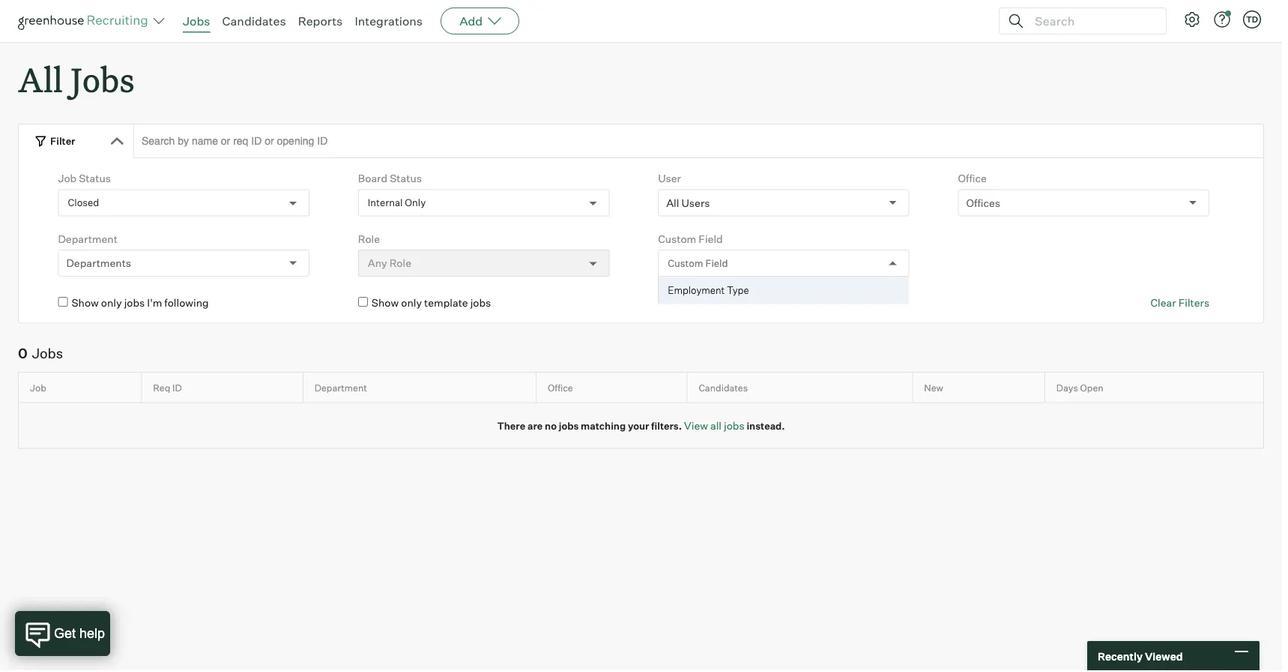 Task type: describe. For each thing, give the bounding box(es) containing it.
add
[[460, 13, 483, 28]]

open
[[1081, 382, 1104, 393]]

only for template
[[401, 296, 422, 309]]

Show only template jobs checkbox
[[358, 297, 368, 307]]

all jobs
[[18, 57, 135, 101]]

matching
[[581, 420, 626, 432]]

1 vertical spatial custom field
[[668, 257, 728, 269]]

user
[[658, 172, 682, 185]]

closed
[[68, 197, 99, 209]]

0 vertical spatial field
[[699, 232, 723, 245]]

jobs for all jobs
[[71, 57, 135, 101]]

are
[[528, 420, 543, 432]]

configure image
[[1184, 10, 1202, 28]]

all users option
[[667, 196, 710, 209]]

internal
[[368, 197, 403, 209]]

clear
[[1151, 296, 1177, 309]]

role
[[358, 232, 380, 245]]

view
[[684, 419, 708, 432]]

status for board status
[[390, 172, 422, 185]]

job for job status
[[58, 172, 77, 185]]

offices
[[967, 196, 1001, 209]]

instead.
[[747, 420, 785, 432]]

view all jobs link
[[684, 419, 745, 432]]

no
[[545, 420, 557, 432]]

filters
[[1179, 296, 1210, 309]]

td button
[[1244, 10, 1262, 28]]

0 vertical spatial custom field
[[658, 232, 723, 245]]

td
[[1247, 14, 1259, 24]]

following
[[164, 296, 209, 309]]

board status
[[358, 172, 422, 185]]

0
[[18, 345, 28, 362]]

type
[[727, 284, 749, 296]]

jobs for 0 jobs
[[32, 345, 63, 362]]

users
[[682, 196, 710, 209]]

internal only
[[368, 197, 426, 209]]

i'm
[[147, 296, 162, 309]]

integrations link
[[355, 13, 423, 28]]

template
[[424, 296, 468, 309]]

recently
[[1098, 650, 1143, 663]]

Search by name or req ID or opening ID text field
[[133, 124, 1265, 158]]

all for all users
[[667, 196, 680, 209]]

job for job
[[30, 382, 46, 393]]

id
[[172, 382, 182, 393]]

req
[[153, 382, 170, 393]]

all for all jobs
[[18, 57, 63, 101]]

0 jobs
[[18, 345, 63, 362]]

integrations
[[355, 13, 423, 28]]

there
[[497, 420, 526, 432]]

1 vertical spatial custom
[[668, 257, 704, 269]]

0 vertical spatial candidates
[[222, 13, 286, 28]]

clear filters link
[[1151, 296, 1210, 310]]

all
[[711, 419, 722, 432]]

jobs right template in the left top of the page
[[471, 296, 491, 309]]

Search text field
[[1032, 10, 1153, 32]]

clear filters
[[1151, 296, 1210, 309]]

1 vertical spatial department
[[315, 382, 367, 393]]

add button
[[441, 7, 520, 34]]

filters.
[[652, 420, 682, 432]]



Task type: locate. For each thing, give the bounding box(es) containing it.
2 horizontal spatial jobs
[[183, 13, 210, 28]]

days open
[[1057, 382, 1104, 393]]

your
[[628, 420, 650, 432]]

0 horizontal spatial job
[[30, 382, 46, 393]]

1 vertical spatial field
[[706, 257, 728, 269]]

candidates link
[[222, 13, 286, 28]]

viewed
[[1146, 650, 1184, 663]]

custom up employment
[[668, 257, 704, 269]]

1 vertical spatial jobs
[[71, 57, 135, 101]]

custom field
[[658, 232, 723, 245], [668, 257, 728, 269]]

jobs right 'all'
[[724, 419, 745, 432]]

reports
[[298, 13, 343, 28]]

employment type
[[668, 284, 749, 296]]

employment
[[668, 284, 725, 296]]

1 horizontal spatial show
[[372, 296, 399, 309]]

filter
[[50, 135, 75, 147]]

1 horizontal spatial office
[[959, 172, 987, 185]]

jobs link
[[183, 13, 210, 28]]

1 horizontal spatial job
[[58, 172, 77, 185]]

custom field up employment
[[668, 257, 728, 269]]

recently viewed
[[1098, 650, 1184, 663]]

2 status from the left
[[390, 172, 422, 185]]

field down users
[[699, 232, 723, 245]]

2 vertical spatial jobs
[[32, 345, 63, 362]]

board
[[358, 172, 388, 185]]

0 vertical spatial all
[[18, 57, 63, 101]]

0 vertical spatial office
[[959, 172, 987, 185]]

departments
[[66, 257, 131, 270]]

status up internal only
[[390, 172, 422, 185]]

1 horizontal spatial only
[[401, 296, 422, 309]]

only down departments
[[101, 296, 122, 309]]

candidates right the jobs link
[[222, 13, 286, 28]]

0 vertical spatial department
[[58, 232, 118, 245]]

only for jobs
[[101, 296, 122, 309]]

jobs
[[124, 296, 145, 309], [471, 296, 491, 309], [724, 419, 745, 432], [559, 420, 579, 432]]

0 horizontal spatial status
[[79, 172, 111, 185]]

1 vertical spatial office
[[548, 382, 573, 393]]

req id
[[153, 382, 182, 393]]

0 horizontal spatial show
[[72, 296, 99, 309]]

2 show from the left
[[372, 296, 399, 309]]

job status
[[58, 172, 111, 185]]

job up "closed"
[[58, 172, 77, 185]]

field
[[699, 232, 723, 245], [706, 257, 728, 269]]

1 horizontal spatial jobs
[[71, 57, 135, 101]]

2 only from the left
[[401, 296, 422, 309]]

0 vertical spatial jobs
[[183, 13, 210, 28]]

all
[[18, 57, 63, 101], [667, 196, 680, 209]]

1 vertical spatial all
[[667, 196, 680, 209]]

show for show only template jobs
[[372, 296, 399, 309]]

jobs right no
[[559, 420, 579, 432]]

custom
[[658, 232, 697, 245], [668, 257, 704, 269]]

field up employment type
[[706, 257, 728, 269]]

1 horizontal spatial all
[[667, 196, 680, 209]]

status up "closed"
[[79, 172, 111, 185]]

1 vertical spatial job
[[30, 382, 46, 393]]

0 horizontal spatial department
[[58, 232, 118, 245]]

only
[[101, 296, 122, 309], [401, 296, 422, 309]]

show right show only template jobs checkbox
[[372, 296, 399, 309]]

jobs left candidates link
[[183, 13, 210, 28]]

custom down all users
[[658, 232, 697, 245]]

0 vertical spatial custom
[[658, 232, 697, 245]]

office up no
[[548, 382, 573, 393]]

job down 0 jobs
[[30, 382, 46, 393]]

all up the filter
[[18, 57, 63, 101]]

Show only jobs I'm following checkbox
[[58, 297, 68, 307]]

jobs
[[183, 13, 210, 28], [71, 57, 135, 101], [32, 345, 63, 362]]

department
[[58, 232, 118, 245], [315, 382, 367, 393]]

all left users
[[667, 196, 680, 209]]

all users
[[667, 196, 710, 209]]

show right show only jobs i'm following checkbox
[[72, 296, 99, 309]]

0 horizontal spatial jobs
[[32, 345, 63, 362]]

0 horizontal spatial candidates
[[222, 13, 286, 28]]

jobs down the greenhouse recruiting 'image'
[[71, 57, 135, 101]]

show only jobs i'm following
[[72, 296, 209, 309]]

show for show only jobs i'm following
[[72, 296, 99, 309]]

new
[[925, 382, 944, 393]]

only left template in the left top of the page
[[401, 296, 422, 309]]

status for job status
[[79, 172, 111, 185]]

0 horizontal spatial office
[[548, 382, 573, 393]]

1 horizontal spatial status
[[390, 172, 422, 185]]

greenhouse recruiting image
[[18, 12, 153, 30]]

reports link
[[298, 13, 343, 28]]

1 status from the left
[[79, 172, 111, 185]]

status
[[79, 172, 111, 185], [390, 172, 422, 185]]

candidates
[[222, 13, 286, 28], [699, 382, 748, 393]]

0 horizontal spatial only
[[101, 296, 122, 309]]

office
[[959, 172, 987, 185], [548, 382, 573, 393]]

candidates up 'all'
[[699, 382, 748, 393]]

custom field down all users
[[658, 232, 723, 245]]

1 vertical spatial candidates
[[699, 382, 748, 393]]

0 vertical spatial job
[[58, 172, 77, 185]]

td button
[[1241, 7, 1265, 31]]

days
[[1057, 382, 1079, 393]]

show only template jobs
[[372, 296, 491, 309]]

1 show from the left
[[72, 296, 99, 309]]

0 horizontal spatial all
[[18, 57, 63, 101]]

jobs inside there are no jobs matching your filters. view all jobs instead.
[[559, 420, 579, 432]]

1 horizontal spatial candidates
[[699, 382, 748, 393]]

1 horizontal spatial department
[[315, 382, 367, 393]]

job
[[58, 172, 77, 185], [30, 382, 46, 393]]

jobs left i'm
[[124, 296, 145, 309]]

1 only from the left
[[101, 296, 122, 309]]

there are no jobs matching your filters. view all jobs instead.
[[497, 419, 785, 432]]

jobs right 0
[[32, 345, 63, 362]]

only
[[405, 197, 426, 209]]

office up offices on the right of the page
[[959, 172, 987, 185]]

show
[[72, 296, 99, 309], [372, 296, 399, 309]]



Task type: vqa. For each thing, say whether or not it's contained in the screenshot.
bottommost Office
yes



